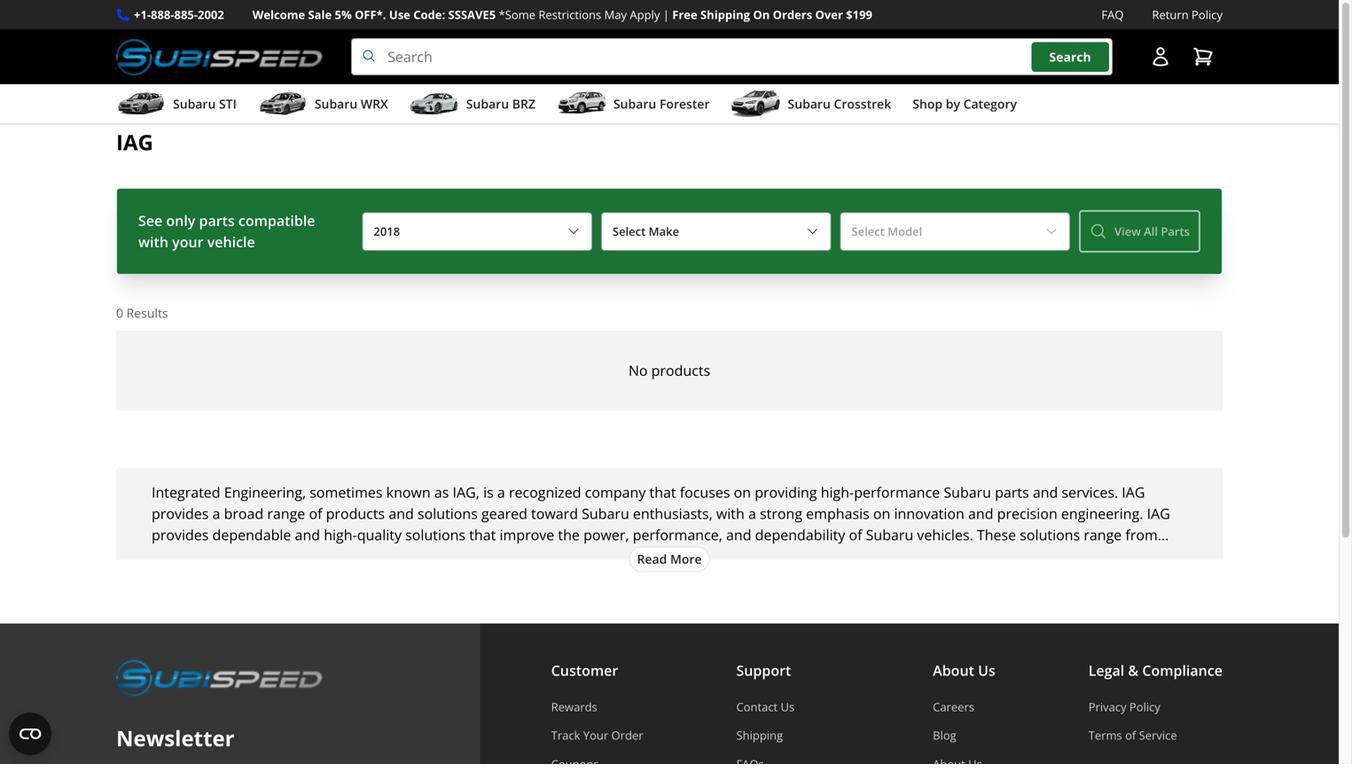 Task type: locate. For each thing, give the bounding box(es) containing it.
services.
[[1062, 483, 1119, 502]]

to down maintenance,
[[356, 589, 369, 608]]

engines
[[234, 547, 286, 566]]

professional
[[872, 547, 954, 566]]

the down the read at the bottom of page
[[638, 568, 660, 587]]

range down engineering.
[[1084, 525, 1122, 545]]

may
[[605, 7, 627, 23]]

high-
[[821, 483, 854, 502], [324, 525, 357, 545]]

with down focuses
[[717, 504, 745, 523]]

2 horizontal spatial a
[[749, 504, 757, 523]]

subaru left the 'wrx'
[[315, 95, 358, 112]]

subispeed logo image down 2002
[[116, 38, 323, 76]]

+1-888-885-2002
[[134, 7, 224, 23]]

1 horizontal spatial parts
[[995, 483, 1030, 502]]

1 horizontal spatial range
[[1084, 525, 1122, 545]]

parts inside see only parts compatible with your vehicle
[[199, 211, 235, 230]]

1 vertical spatial policy
[[1130, 699, 1161, 715]]

provides down integrated
[[152, 504, 209, 523]]

1 vertical spatial of
[[849, 525, 863, 545]]

shipping down contact
[[737, 728, 783, 744]]

service
[[1140, 728, 1178, 744]]

dedication
[[282, 589, 352, 608]]

subispeed logo image up newsletter
[[116, 659, 323, 697]]

tuning,
[[246, 568, 293, 587]]

high- down "sometimes"
[[324, 525, 357, 545]]

1 horizontal spatial a
[[498, 483, 505, 502]]

engine
[[1066, 547, 1111, 566]]

your inside see only parts compatible with your vehicle
[[172, 233, 204, 252]]

0 vertical spatial us
[[979, 661, 996, 680]]

0 horizontal spatial to
[[356, 589, 369, 608]]

1 vertical spatial your
[[1091, 568, 1122, 587]]

0 horizontal spatial of
[[309, 504, 322, 523]]

parts up precision at the right of the page
[[995, 483, 1030, 502]]

products inside integrated engineering, sometimes known as iag, is a recognized company that focuses on providing high-performance subaru parts and services. iag provides a broad range of products and solutions geared toward subaru enthusiasts, with a strong emphasis on innovation and precision engineering. iag provides dependable and high-quality solutions that improve the power, performance, and dependability of subaru vehicles. these solutions range from constructed engines and performance modifications to turbocharger kits and fuel system components. their professional services include engine development, tuning, and maintenance, so subaru owners can receive all the assistance they require for their performance requirements. put your faith in iag's expertise and dedication to quality, and your subaru's performance will soar to new heights.
[[326, 504, 385, 523]]

your
[[172, 233, 204, 252], [1091, 568, 1122, 587], [454, 589, 484, 608]]

development,
[[152, 568, 243, 587]]

search button
[[1032, 42, 1110, 72]]

0 vertical spatial on
[[734, 483, 751, 502]]

soar
[[664, 589, 693, 608]]

a left the 'strong'
[[749, 504, 757, 523]]

crosstrek
[[834, 95, 892, 112]]

return policy
[[1153, 7, 1223, 23]]

+1-
[[134, 7, 151, 23]]

your down modifications
[[454, 589, 484, 608]]

engineering.
[[1062, 504, 1144, 523]]

new
[[714, 589, 742, 608]]

0 horizontal spatial your
[[172, 233, 204, 252]]

in
[[1159, 568, 1171, 587]]

your
[[584, 728, 609, 744]]

0 vertical spatial high-
[[821, 483, 854, 502]]

a left broad
[[213, 504, 220, 523]]

search input field
[[351, 38, 1113, 76]]

and down known
[[389, 504, 414, 523]]

policy up terms of service link
[[1130, 699, 1161, 715]]

1 vertical spatial the
[[638, 568, 660, 587]]

subaru sti button
[[116, 88, 237, 123]]

1 horizontal spatial with
[[717, 504, 745, 523]]

their
[[835, 547, 869, 566]]

2 vertical spatial your
[[454, 589, 484, 608]]

0 horizontal spatial parts
[[199, 211, 235, 230]]

of up their
[[849, 525, 863, 545]]

2 horizontal spatial to
[[697, 589, 710, 608]]

subaru crosstrek button
[[731, 88, 892, 123]]

shop
[[913, 95, 943, 112]]

0 vertical spatial that
[[650, 483, 677, 502]]

1 horizontal spatial your
[[454, 589, 484, 608]]

vehicles.
[[918, 525, 974, 545]]

us
[[979, 661, 996, 680], [781, 699, 795, 715]]

0 vertical spatial provides
[[152, 504, 209, 523]]

iag up from
[[1148, 504, 1171, 523]]

2 horizontal spatial iag
[[1148, 504, 1171, 523]]

forester
[[660, 95, 710, 112]]

to up owners
[[501, 547, 515, 566]]

of down "sometimes"
[[309, 504, 322, 523]]

can
[[542, 568, 565, 587]]

your down engine
[[1091, 568, 1122, 587]]

subaru inside dropdown button
[[614, 95, 657, 112]]

products down "sometimes"
[[326, 504, 385, 523]]

subaru left sti
[[173, 95, 216, 112]]

1 horizontal spatial that
[[650, 483, 677, 502]]

Select Make button
[[601, 212, 832, 251]]

1 vertical spatial products
[[326, 504, 385, 523]]

policy for privacy policy
[[1130, 699, 1161, 715]]

and
[[1033, 483, 1059, 502], [389, 504, 414, 523], [969, 504, 994, 523], [295, 525, 320, 545], [727, 525, 752, 545], [289, 547, 315, 566], [636, 547, 662, 566], [296, 568, 322, 587], [253, 589, 279, 608], [425, 589, 450, 608]]

put
[[1065, 568, 1088, 587]]

track your order link
[[552, 728, 644, 744]]

expertise
[[189, 589, 250, 608]]

that up enthusiasts,
[[650, 483, 677, 502]]

us right about
[[979, 661, 996, 680]]

1 vertical spatial on
[[874, 504, 891, 523]]

read more
[[637, 551, 702, 568]]

shipping left on
[[701, 7, 751, 23]]

and up dedication
[[296, 568, 322, 587]]

0 vertical spatial subispeed logo image
[[116, 38, 323, 76]]

subispeed logo image
[[116, 38, 323, 76], [116, 659, 323, 697]]

products right no
[[652, 361, 711, 380]]

2 vertical spatial iag
[[1148, 504, 1171, 523]]

company
[[585, 483, 646, 502]]

parts up the vehicle
[[199, 211, 235, 230]]

terms
[[1089, 728, 1123, 744]]

dependable
[[213, 525, 291, 545]]

a subaru wrx thumbnail image image
[[258, 91, 308, 117]]

constructed
[[152, 547, 231, 566]]

0 horizontal spatial high-
[[324, 525, 357, 545]]

1 horizontal spatial products
[[652, 361, 711, 380]]

on right focuses
[[734, 483, 751, 502]]

subaru forester button
[[557, 88, 710, 123]]

0 vertical spatial your
[[172, 233, 204, 252]]

range down the engineering,
[[267, 504, 305, 523]]

subaru forester
[[614, 95, 710, 112]]

the
[[558, 525, 580, 545], [638, 568, 660, 587]]

0 vertical spatial shipping
[[701, 7, 751, 23]]

1 horizontal spatial high-
[[821, 483, 854, 502]]

with down see on the left top of the page
[[138, 233, 169, 252]]

2 vertical spatial of
[[1126, 728, 1137, 744]]

performance
[[854, 483, 941, 502], [318, 547, 404, 566], [878, 568, 964, 587], [549, 589, 635, 608]]

1 vertical spatial with
[[717, 504, 745, 523]]

0 horizontal spatial us
[[781, 699, 795, 715]]

and up tuning,
[[289, 547, 315, 566]]

1 vertical spatial iag
[[1123, 483, 1146, 502]]

by
[[946, 95, 961, 112]]

0 vertical spatial with
[[138, 233, 169, 252]]

0 vertical spatial policy
[[1192, 7, 1223, 23]]

0
[[116, 305, 123, 322]]

0 vertical spatial iag
[[116, 128, 153, 157]]

1 vertical spatial high-
[[324, 525, 357, 545]]

the up 'turbocharger'
[[558, 525, 580, 545]]

high- up the emphasis
[[821, 483, 854, 502]]

receive
[[569, 568, 616, 587]]

blog link
[[933, 728, 996, 744]]

they
[[736, 568, 765, 587]]

on right the emphasis
[[874, 504, 891, 523]]

iag up engineering.
[[1123, 483, 1146, 502]]

&
[[1129, 661, 1139, 680]]

0 vertical spatial parts
[[199, 211, 235, 230]]

rewards
[[552, 699, 598, 715]]

search
[[1050, 48, 1092, 65]]

with inside integrated engineering, sometimes known as iag, is a recognized company that focuses on providing high-performance subaru parts and services. iag provides a broad range of products and solutions geared toward subaru enthusiasts, with a strong emphasis on innovation and precision engineering. iag provides dependable and high-quality solutions that improve the power, performance, and dependability of subaru vehicles. these solutions range from constructed engines and performance modifications to turbocharger kits and fuel system components. their professional services include engine development, tuning, and maintenance, so subaru owners can receive all the assistance they require for their performance requirements. put your faith in iag's expertise and dedication to quality, and your subaru's performance will soar to new heights.
[[717, 504, 745, 523]]

subaru left forester
[[614, 95, 657, 112]]

1 vertical spatial provides
[[152, 525, 209, 545]]

provides up constructed
[[152, 525, 209, 545]]

subaru sti
[[173, 95, 237, 112]]

0 vertical spatial the
[[558, 525, 580, 545]]

1 horizontal spatial policy
[[1192, 7, 1223, 23]]

2 horizontal spatial of
[[1126, 728, 1137, 744]]

sssave5
[[448, 7, 496, 23]]

us up shipping link
[[781, 699, 795, 715]]

a right is
[[498, 483, 505, 502]]

2 provides from the top
[[152, 525, 209, 545]]

0 vertical spatial range
[[267, 504, 305, 523]]

us for contact us
[[781, 699, 795, 715]]

*some
[[499, 7, 536, 23]]

that down geared
[[469, 525, 496, 545]]

open widget image
[[9, 713, 51, 756]]

1 horizontal spatial to
[[501, 547, 515, 566]]

0 horizontal spatial products
[[326, 504, 385, 523]]

0 horizontal spatial with
[[138, 233, 169, 252]]

1 horizontal spatial the
[[638, 568, 660, 587]]

1 horizontal spatial of
[[849, 525, 863, 545]]

privacy policy
[[1089, 699, 1161, 715]]

welcome sale 5% off*. use code: sssave5 *some restrictions may apply | free shipping on orders over $199
[[253, 7, 873, 23]]

no products
[[629, 361, 711, 380]]

iag down the a subaru sti thumbnail image on the top
[[116, 128, 153, 157]]

parts
[[199, 211, 235, 230], [995, 483, 1030, 502]]

privacy policy link
[[1089, 699, 1223, 715]]

see
[[138, 211, 163, 230]]

with
[[138, 233, 169, 252], [717, 504, 745, 523]]

1 vertical spatial parts
[[995, 483, 1030, 502]]

a subaru sti thumbnail image image
[[116, 91, 166, 117]]

policy right the return
[[1192, 7, 1223, 23]]

iag
[[116, 128, 153, 157], [1123, 483, 1146, 502], [1148, 504, 1171, 523]]

1 vertical spatial subispeed logo image
[[116, 659, 323, 697]]

to down assistance at the bottom of the page
[[697, 589, 710, 608]]

Select Model button
[[841, 212, 1071, 251]]

1 horizontal spatial on
[[874, 504, 891, 523]]

providing
[[755, 483, 818, 502]]

1 subispeed logo image from the top
[[116, 38, 323, 76]]

solutions up modifications
[[406, 525, 466, 545]]

recognized
[[509, 483, 582, 502]]

1 vertical spatial that
[[469, 525, 496, 545]]

power,
[[584, 525, 629, 545]]

maintenance,
[[325, 568, 415, 587]]

products
[[652, 361, 711, 380], [326, 504, 385, 523]]

legal & compliance
[[1089, 661, 1223, 680]]

0 horizontal spatial policy
[[1130, 699, 1161, 715]]

your down 'only'
[[172, 233, 204, 252]]

owners
[[489, 568, 538, 587]]

solutions up include
[[1020, 525, 1081, 545]]

of right "terms"
[[1126, 728, 1137, 744]]

0 vertical spatial products
[[652, 361, 711, 380]]

1 vertical spatial us
[[781, 699, 795, 715]]

heights.
[[745, 589, 798, 608]]

1 horizontal spatial us
[[979, 661, 996, 680]]

subaru up the power, at the bottom of the page
[[582, 504, 630, 523]]

with inside see only parts compatible with your vehicle
[[138, 233, 169, 252]]



Task type: describe. For each thing, give the bounding box(es) containing it.
only
[[166, 211, 195, 230]]

performance down professional
[[878, 568, 964, 587]]

emphasis
[[807, 504, 870, 523]]

services
[[958, 547, 1010, 566]]

button image
[[1151, 46, 1172, 68]]

about us
[[933, 661, 996, 680]]

use
[[389, 7, 411, 23]]

and down so
[[425, 589, 450, 608]]

on
[[754, 7, 770, 23]]

and right kits
[[636, 547, 662, 566]]

so
[[419, 568, 434, 587]]

subaru right a subaru crosstrek thumbnail image
[[788, 95, 831, 112]]

components.
[[745, 547, 831, 566]]

and up these
[[969, 504, 994, 523]]

known
[[387, 483, 431, 502]]

solutions down as
[[418, 504, 478, 523]]

parts inside integrated engineering, sometimes known as iag, is a recognized company that focuses on providing high-performance subaru parts and services. iag provides a broad range of products and solutions geared toward subaru enthusiasts, with a strong emphasis on innovation and precision engineering. iag provides dependable and high-quality solutions that improve the power, performance, and dependability of subaru vehicles. these solutions range from constructed engines and performance modifications to turbocharger kits and fuel system components. their professional services include engine development, tuning, and maintenance, so subaru owners can receive all the assistance they require for their performance requirements. put your faith in iag's expertise and dedication to quality, and your subaru's performance will soar to new heights.
[[995, 483, 1030, 502]]

more
[[671, 551, 702, 568]]

their
[[843, 568, 874, 587]]

performance up maintenance,
[[318, 547, 404, 566]]

contact
[[737, 699, 778, 715]]

terms of service
[[1089, 728, 1178, 744]]

2 horizontal spatial your
[[1091, 568, 1122, 587]]

results
[[127, 305, 168, 322]]

shop by category
[[913, 95, 1018, 112]]

faq
[[1102, 7, 1124, 23]]

1 horizontal spatial iag
[[1123, 483, 1146, 502]]

select year image
[[567, 225, 581, 239]]

subaru left brz
[[466, 95, 509, 112]]

wrx
[[361, 95, 388, 112]]

enthusiasts,
[[633, 504, 713, 523]]

and right "dependable"
[[295, 525, 320, 545]]

policy for return policy
[[1192, 7, 1223, 23]]

track your order
[[552, 728, 644, 744]]

iag's
[[152, 589, 185, 608]]

sale
[[308, 7, 332, 23]]

performance up innovation
[[854, 483, 941, 502]]

0 vertical spatial of
[[309, 504, 322, 523]]

and up 'system'
[[727, 525, 752, 545]]

integrated
[[152, 483, 221, 502]]

as
[[435, 483, 449, 502]]

0 horizontal spatial that
[[469, 525, 496, 545]]

over
[[816, 7, 844, 23]]

strong
[[760, 504, 803, 523]]

quality,
[[373, 589, 421, 608]]

888-
[[151, 7, 174, 23]]

careers link
[[933, 699, 996, 715]]

0 horizontal spatial the
[[558, 525, 580, 545]]

performance down receive
[[549, 589, 635, 608]]

require
[[768, 568, 817, 587]]

subaru wrx button
[[258, 88, 388, 123]]

broad
[[224, 504, 264, 523]]

a subaru forester thumbnail image image
[[557, 91, 607, 117]]

toward
[[531, 504, 578, 523]]

include
[[1014, 547, 1062, 566]]

0 horizontal spatial iag
[[116, 128, 153, 157]]

off*.
[[355, 7, 386, 23]]

system
[[694, 547, 741, 566]]

track
[[552, 728, 581, 744]]

quality
[[357, 525, 402, 545]]

0 horizontal spatial on
[[734, 483, 751, 502]]

no
[[629, 361, 648, 380]]

category
[[964, 95, 1018, 112]]

welcome
[[253, 7, 305, 23]]

about
[[933, 661, 975, 680]]

performance,
[[633, 525, 723, 545]]

subaru brz
[[466, 95, 536, 112]]

from
[[1126, 525, 1158, 545]]

is
[[484, 483, 494, 502]]

vehicle
[[207, 233, 255, 252]]

compatible
[[239, 211, 315, 230]]

see only parts compatible with your vehicle
[[138, 211, 315, 252]]

customer
[[552, 661, 619, 680]]

sometimes
[[310, 483, 383, 502]]

kits
[[610, 547, 633, 566]]

careers
[[933, 699, 975, 715]]

subaru down modifications
[[438, 568, 486, 587]]

will
[[639, 589, 660, 608]]

0 horizontal spatial range
[[267, 504, 305, 523]]

brz
[[513, 95, 536, 112]]

1 vertical spatial shipping
[[737, 728, 783, 744]]

geared
[[482, 504, 528, 523]]

us for about us
[[979, 661, 996, 680]]

read
[[637, 551, 667, 568]]

shop by category button
[[913, 88, 1018, 123]]

code:
[[414, 7, 445, 23]]

select make image
[[806, 225, 820, 239]]

and down tuning,
[[253, 589, 279, 608]]

0 results
[[116, 305, 168, 322]]

a subaru crosstrek thumbnail image image
[[731, 91, 781, 117]]

subaru's
[[488, 589, 545, 608]]

5%
[[335, 7, 352, 23]]

Select Year button
[[362, 212, 593, 251]]

fuel
[[665, 547, 690, 566]]

modifications
[[408, 547, 498, 566]]

2002
[[198, 7, 224, 23]]

support
[[737, 661, 792, 680]]

+1-888-885-2002 link
[[134, 5, 224, 24]]

subaru up professional
[[866, 525, 914, 545]]

subaru brz button
[[410, 88, 536, 123]]

orders
[[773, 7, 813, 23]]

faith
[[1125, 568, 1155, 587]]

restrictions
[[539, 7, 602, 23]]

subaru wrx
[[315, 95, 388, 112]]

1 provides from the top
[[152, 504, 209, 523]]

subaru up innovation
[[944, 483, 992, 502]]

terms of service link
[[1089, 728, 1223, 744]]

1 vertical spatial range
[[1084, 525, 1122, 545]]

assistance
[[664, 568, 732, 587]]

order
[[612, 728, 644, 744]]

subaru crosstrek
[[788, 95, 892, 112]]

2 subispeed logo image from the top
[[116, 659, 323, 697]]

select model image
[[1045, 225, 1059, 239]]

these
[[978, 525, 1017, 545]]

a subaru brz thumbnail image image
[[410, 91, 459, 117]]

return
[[1153, 7, 1189, 23]]

$199
[[847, 7, 873, 23]]

and up precision at the right of the page
[[1033, 483, 1059, 502]]

innovation
[[895, 504, 965, 523]]

free
[[673, 7, 698, 23]]

0 horizontal spatial a
[[213, 504, 220, 523]]

privacy
[[1089, 699, 1127, 715]]

integrated engineering, sometimes known as iag, is a recognized company that focuses on providing high-performance subaru parts and services. iag provides a broad range of products and solutions geared toward subaru enthusiasts, with a strong emphasis on innovation and precision engineering. iag provides dependable and high-quality solutions that improve the power, performance, and dependability of subaru vehicles. these solutions range from constructed engines and performance modifications to turbocharger kits and fuel system components. their professional services include engine development, tuning, and maintenance, so subaru owners can receive all the assistance they require for their performance requirements. put your faith in iag's expertise and dedication to quality, and your subaru's performance will soar to new heights.
[[152, 483, 1171, 608]]



Task type: vqa. For each thing, say whether or not it's contained in the screenshot.
oem
no



